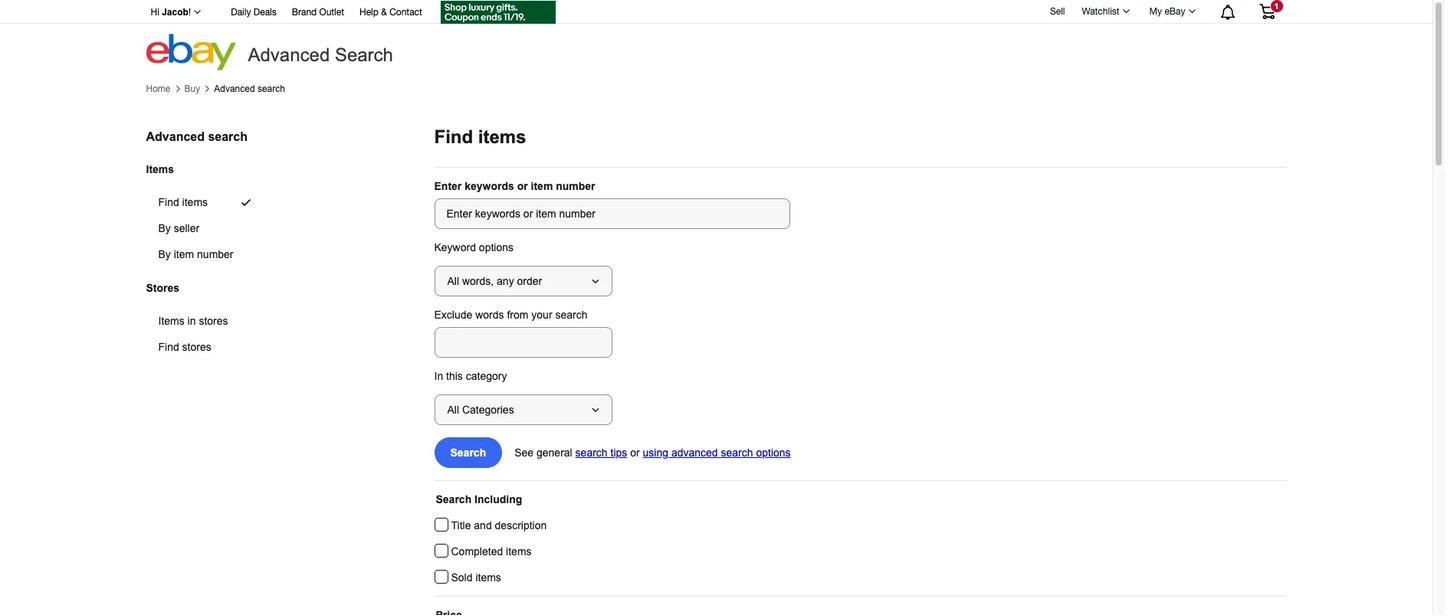 Task type: vqa. For each thing, say whether or not it's contained in the screenshot.
Items associated with Items
yes



Task type: locate. For each thing, give the bounding box(es) containing it.
stores
[[146, 282, 179, 294]]

this
[[446, 370, 463, 383]]

advanced
[[248, 44, 330, 65], [214, 83, 255, 94], [146, 130, 205, 143]]

0 vertical spatial stores
[[199, 315, 228, 328]]

items up find items link
[[146, 163, 174, 175]]

advanced search down buy link
[[146, 130, 248, 143]]

search button
[[434, 438, 502, 468]]

0 horizontal spatial or
[[517, 180, 528, 192]]

search right your
[[555, 309, 588, 321]]

watchlist link
[[1074, 2, 1137, 21]]

sell
[[1050, 6, 1065, 17]]

find items up keywords
[[434, 126, 526, 147]]

search
[[335, 44, 393, 65], [450, 447, 486, 459], [436, 494, 472, 506]]

by item number link
[[146, 242, 270, 268]]

1 horizontal spatial number
[[556, 180, 595, 192]]

search up title
[[436, 494, 472, 506]]

advanced search right buy
[[214, 83, 285, 94]]

1 vertical spatial by
[[158, 249, 171, 261]]

items left the in
[[158, 315, 185, 328]]

items inside items in stores link
[[158, 315, 185, 328]]

find down items in stores
[[158, 341, 179, 354]]

by left seller
[[158, 222, 171, 235]]

find items link
[[146, 190, 270, 216]]

in
[[188, 315, 196, 328]]

1 vertical spatial find items
[[158, 196, 208, 209]]

hi jacob !
[[151, 7, 191, 18]]

keywords
[[465, 180, 514, 192]]

0 horizontal spatial number
[[197, 249, 233, 261]]

or
[[517, 180, 528, 192], [630, 447, 640, 459]]

1 vertical spatial options
[[756, 447, 791, 459]]

1 link
[[1250, 0, 1284, 22]]

1 vertical spatial item
[[174, 249, 194, 261]]

0 vertical spatial by
[[158, 222, 171, 235]]

1 horizontal spatial options
[[756, 447, 791, 459]]

item right keywords
[[531, 180, 553, 192]]

search
[[258, 83, 285, 94], [208, 130, 248, 143], [555, 309, 588, 321], [575, 447, 608, 459], [721, 447, 753, 459]]

exclude
[[434, 309, 472, 321]]

number
[[556, 180, 595, 192], [197, 249, 233, 261]]

outlet
[[319, 7, 344, 18]]

1 by from the top
[[158, 222, 171, 235]]

get the coupon image
[[441, 1, 556, 24]]

stores right the in
[[199, 315, 228, 328]]

number up 'enter keywords or item number' 'text field'
[[556, 180, 595, 192]]

by for by item number
[[158, 249, 171, 261]]

words
[[475, 309, 504, 321]]

stores down items in stores
[[182, 341, 211, 354]]

find items
[[434, 126, 526, 147], [158, 196, 208, 209]]

keyword options
[[434, 241, 514, 254]]

options
[[479, 241, 514, 254], [756, 447, 791, 459]]

item down seller
[[174, 249, 194, 261]]

search for search including
[[436, 494, 472, 506]]

items
[[478, 126, 526, 147], [182, 196, 208, 209], [506, 546, 532, 558], [476, 572, 501, 584]]

0 vertical spatial items
[[146, 163, 174, 175]]

daily deals link
[[231, 5, 277, 21]]

1 horizontal spatial find items
[[434, 126, 526, 147]]

in
[[434, 370, 443, 383]]

including
[[475, 494, 522, 506]]

general
[[537, 447, 572, 459]]

1 vertical spatial search
[[450, 447, 486, 459]]

0 vertical spatial search
[[335, 44, 393, 65]]

find up enter
[[434, 126, 473, 147]]

1 horizontal spatial item
[[531, 180, 553, 192]]

1
[[1274, 2, 1279, 11]]

search tips link
[[575, 447, 627, 459]]

find up by seller
[[158, 196, 179, 209]]

number down "by seller" link
[[197, 249, 233, 261]]

find stores link
[[146, 335, 265, 361]]

my ebay
[[1150, 6, 1186, 17]]

items
[[146, 163, 174, 175], [158, 315, 185, 328]]

my
[[1150, 6, 1162, 17]]

title and description
[[451, 520, 547, 532]]

buy
[[184, 83, 200, 94]]

advanced down brand on the top
[[248, 44, 330, 65]]

find items up seller
[[158, 196, 208, 209]]

search up the search including
[[450, 447, 486, 459]]

brand outlet link
[[292, 5, 344, 21]]

search down help
[[335, 44, 393, 65]]

home
[[146, 83, 171, 94]]

item
[[531, 180, 553, 192], [174, 249, 194, 261]]

0 vertical spatial or
[[517, 180, 528, 192]]

2 by from the top
[[158, 249, 171, 261]]

0 horizontal spatial item
[[174, 249, 194, 261]]

1 vertical spatial stores
[[182, 341, 211, 354]]

by seller
[[158, 222, 199, 235]]

using
[[643, 447, 669, 459]]

seller
[[174, 222, 199, 235]]

find stores
[[158, 341, 211, 354]]

2 vertical spatial find
[[158, 341, 179, 354]]

1 vertical spatial items
[[158, 315, 185, 328]]

enter
[[434, 180, 462, 192]]

1 horizontal spatial or
[[630, 447, 640, 459]]

and
[[474, 520, 492, 532]]

exclude words from your search
[[434, 309, 588, 321]]

daily
[[231, 7, 251, 18]]

1 vertical spatial find
[[158, 196, 179, 209]]

1 vertical spatial or
[[630, 447, 640, 459]]

description
[[495, 520, 547, 532]]

advanced
[[671, 447, 718, 459]]

or right keywords
[[517, 180, 528, 192]]

brand
[[292, 7, 317, 18]]

!
[[188, 7, 191, 18]]

banner
[[142, 0, 1287, 71]]

advanced down buy link
[[146, 130, 205, 143]]

1 vertical spatial number
[[197, 249, 233, 261]]

or right tips
[[630, 447, 640, 459]]

advanced right buy link
[[214, 83, 255, 94]]

by
[[158, 222, 171, 235], [158, 249, 171, 261]]

buy link
[[184, 83, 200, 94]]

0 vertical spatial options
[[479, 241, 514, 254]]

0 vertical spatial item
[[531, 180, 553, 192]]

search inside button
[[450, 447, 486, 459]]

find
[[434, 126, 473, 147], [158, 196, 179, 209], [158, 341, 179, 354]]

search down advanced search link
[[208, 130, 248, 143]]

search right the advanced
[[721, 447, 753, 459]]

stores
[[199, 315, 228, 328], [182, 341, 211, 354]]

by down by seller
[[158, 249, 171, 261]]

2 vertical spatial search
[[436, 494, 472, 506]]

by for by seller
[[158, 222, 171, 235]]

tips
[[611, 447, 627, 459]]

advanced search
[[214, 83, 285, 94], [146, 130, 248, 143]]

items in stores
[[158, 315, 228, 328]]



Task type: describe. For each thing, give the bounding box(es) containing it.
0 vertical spatial advanced
[[248, 44, 330, 65]]

Enter keywords or item number text field
[[434, 199, 790, 229]]

by item number
[[158, 249, 233, 261]]

in this category
[[434, 370, 507, 383]]

category
[[466, 370, 507, 383]]

enter keywords or item number
[[434, 180, 595, 192]]

Exclude words from your search text field
[[434, 327, 612, 358]]

ebay
[[1165, 6, 1186, 17]]

by seller link
[[146, 216, 270, 242]]

contact
[[390, 7, 422, 18]]

1 vertical spatial advanced search
[[146, 130, 248, 143]]

from
[[507, 309, 529, 321]]

find for find items link
[[158, 196, 179, 209]]

items down completed items
[[476, 572, 501, 584]]

items for items in stores
[[158, 315, 185, 328]]

0 vertical spatial find items
[[434, 126, 526, 147]]

completed
[[451, 546, 503, 558]]

help & contact
[[360, 7, 422, 18]]

items for items
[[146, 163, 174, 175]]

sold
[[451, 572, 473, 584]]

0 vertical spatial advanced search
[[214, 83, 285, 94]]

search including
[[436, 494, 522, 506]]

find for find stores link
[[158, 341, 179, 354]]

brand outlet
[[292, 7, 344, 18]]

help & contact link
[[360, 5, 422, 21]]

home link
[[146, 83, 171, 94]]

keyword
[[434, 241, 476, 254]]

see general search tips or using advanced search options
[[515, 447, 791, 459]]

hi
[[151, 7, 159, 18]]

your
[[532, 309, 552, 321]]

items in stores link
[[146, 309, 265, 335]]

account navigation
[[142, 0, 1287, 26]]

completed items
[[451, 546, 532, 558]]

2 vertical spatial advanced
[[146, 130, 205, 143]]

title
[[451, 520, 471, 532]]

sell link
[[1043, 6, 1072, 17]]

search left tips
[[575, 447, 608, 459]]

my ebay link
[[1141, 2, 1202, 21]]

number inside by item number link
[[197, 249, 233, 261]]

advanced search link
[[214, 83, 285, 94]]

daily deals
[[231, 7, 277, 18]]

jacob
[[162, 7, 188, 18]]

items up enter keywords or item number
[[478, 126, 526, 147]]

sold items
[[451, 572, 501, 584]]

items up seller
[[182, 196, 208, 209]]

items down description
[[506, 546, 532, 558]]

help
[[360, 7, 379, 18]]

see
[[515, 447, 534, 459]]

advanced search
[[248, 44, 393, 65]]

search down advanced search
[[258, 83, 285, 94]]

1 vertical spatial advanced
[[214, 83, 255, 94]]

0 vertical spatial find
[[434, 126, 473, 147]]

0 vertical spatial number
[[556, 180, 595, 192]]

deals
[[254, 7, 277, 18]]

watchlist
[[1082, 6, 1120, 17]]

&
[[381, 7, 387, 18]]

banner containing sell
[[142, 0, 1287, 71]]

using advanced search options link
[[643, 447, 791, 459]]

search for search button
[[450, 447, 486, 459]]

0 horizontal spatial options
[[479, 241, 514, 254]]

0 horizontal spatial find items
[[158, 196, 208, 209]]



